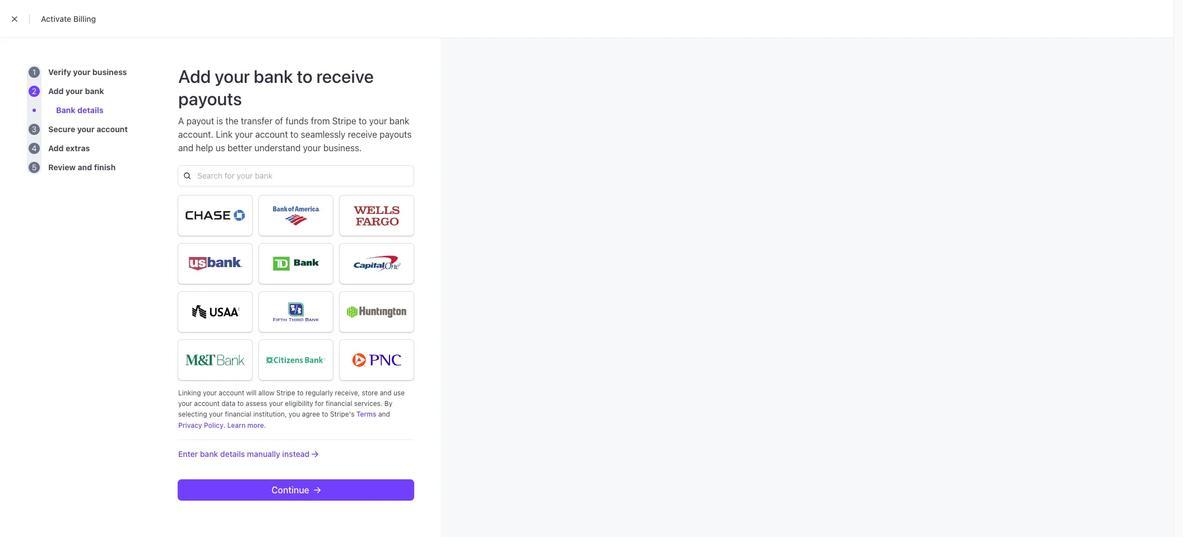 Task type: describe. For each thing, give the bounding box(es) containing it.
continue
[[272, 486, 309, 496]]

add extras
[[48, 144, 90, 153]]

payouts inside the 'add your bank to receive payouts'
[[178, 88, 242, 109]]

assess
[[246, 400, 267, 408]]

to inside the 'add your bank to receive payouts'
[[297, 66, 313, 87]]

add extras link
[[48, 143, 90, 154]]

institution,
[[253, 411, 287, 419]]

business
[[92, 67, 127, 77]]

bank
[[56, 105, 75, 115]]

bank for add your bank
[[85, 86, 104, 96]]

and inside "review and finish" link
[[78, 163, 92, 172]]

from
[[311, 116, 330, 126]]

us
[[216, 143, 225, 153]]

bank details link
[[56, 105, 104, 116]]

5
[[32, 163, 37, 172]]

terms
[[357, 411, 377, 419]]

account.
[[178, 130, 214, 140]]

seamlessly
[[301, 130, 346, 140]]

learn
[[228, 422, 246, 430]]

agree
[[302, 411, 320, 419]]

services.
[[354, 400, 383, 408]]

and inside linking your account will allow stripe to regularly receive, store and use your account data to assess your eligibility for financial services. by selecting your financial institution, you agree to stripe's
[[380, 389, 392, 398]]

privacy
[[178, 422, 202, 430]]

svg image
[[314, 487, 321, 494]]

linking your account will allow stripe to regularly receive, store and use your account data to assess your eligibility for financial services. by selecting your financial institution, you agree to stripe's
[[178, 389, 405, 419]]

secure your account
[[48, 125, 128, 134]]

2
[[32, 86, 37, 96]]

you
[[289, 411, 300, 419]]

help
[[196, 143, 213, 153]]

a
[[178, 116, 184, 126]]

allow
[[258, 389, 275, 398]]

for
[[315, 400, 324, 408]]

stripe's
[[330, 411, 355, 419]]

link
[[216, 130, 233, 140]]

to up business. at left
[[359, 116, 367, 126]]

activate billing
[[41, 14, 96, 24]]

bank for add your bank to receive payouts
[[254, 66, 293, 87]]

review and finish link
[[48, 162, 116, 173]]

account up selecting
[[194, 400, 220, 408]]

better
[[228, 143, 252, 153]]

by
[[385, 400, 393, 408]]

learn more. link
[[228, 422, 266, 430]]

add for add your bank to receive payouts
[[178, 66, 211, 87]]

finish
[[94, 163, 116, 172]]

policy
[[204, 422, 224, 430]]

add your bank to receive payouts
[[178, 66, 374, 109]]

and inside "a payout is the transfer of funds from stripe to your bank account. link your account to seamlessly receive payouts and help us better understand your business."
[[178, 143, 194, 153]]



Task type: vqa. For each thing, say whether or not it's contained in the screenshot.
the left 'In'
no



Task type: locate. For each thing, give the bounding box(es) containing it.
1 vertical spatial stripe
[[277, 389, 295, 398]]

add for add extras
[[48, 144, 64, 153]]

account down details
[[97, 125, 128, 134]]

data
[[222, 400, 236, 408]]

and up by
[[380, 389, 392, 398]]

add inside the 'add your bank to receive payouts'
[[178, 66, 211, 87]]

linking
[[178, 389, 201, 398]]

of
[[275, 116, 283, 126]]

1 vertical spatial payouts
[[380, 130, 412, 140]]

add your bank link
[[48, 86, 104, 97]]

1 vertical spatial financial
[[225, 411, 252, 419]]

a payout is the transfer of funds from stripe to your bank account. link your account to seamlessly receive payouts and help us better understand your business.
[[178, 116, 412, 153]]

transfer
[[241, 116, 273, 126]]

0 horizontal spatial financial
[[225, 411, 252, 419]]

your
[[215, 66, 250, 87], [73, 67, 91, 77], [66, 86, 83, 96], [369, 116, 387, 126], [77, 125, 95, 134], [235, 130, 253, 140], [303, 143, 321, 153], [203, 389, 217, 398], [178, 400, 192, 408], [269, 400, 283, 408], [209, 411, 223, 419]]

regularly
[[306, 389, 333, 398]]

to down for
[[322, 411, 328, 419]]

review and finish
[[48, 163, 116, 172]]

business.
[[324, 143, 362, 153]]

review
[[48, 163, 76, 172]]

1 horizontal spatial stripe
[[332, 116, 357, 126]]

account inside "a payout is the transfer of funds from stripe to your bank account. link your account to seamlessly receive payouts and help us better understand your business."
[[255, 130, 288, 140]]

payouts up close icon
[[380, 130, 412, 140]]

to up 'eligibility'
[[297, 389, 304, 398]]

add your bank
[[48, 86, 104, 96]]

1 horizontal spatial payouts
[[380, 130, 412, 140]]

bank inside "a payout is the transfer of funds from stripe to your bank account. link your account to seamlessly receive payouts and help us better understand your business."
[[390, 116, 410, 126]]

Search for your bank search field
[[191, 166, 409, 186]]

details
[[77, 105, 104, 115]]

secure your account link
[[48, 124, 128, 135]]

understand
[[255, 143, 301, 153]]

to down "funds"
[[291, 130, 299, 140]]

secure
[[48, 125, 75, 134]]

1 horizontal spatial bank
[[254, 66, 293, 87]]

bank
[[254, 66, 293, 87], [85, 86, 104, 96], [390, 116, 410, 126]]

continue button
[[178, 481, 414, 501]]

funds
[[286, 116, 309, 126]]

verify your business
[[48, 67, 127, 77]]

terms and privacy policy . learn more.
[[178, 411, 390, 430]]

terms link
[[357, 411, 377, 419]]

payouts up is
[[178, 88, 242, 109]]

eligibility
[[285, 400, 313, 408]]

to up "funds"
[[297, 66, 313, 87]]

.
[[224, 422, 226, 430]]

and inside terms and privacy policy . learn more.
[[379, 411, 390, 419]]

1 vertical spatial receive
[[348, 130, 377, 140]]

financial up stripe's
[[326, 400, 353, 408]]

more.
[[248, 422, 266, 430]]

selecting
[[178, 411, 207, 419]]

add
[[178, 66, 211, 87], [48, 86, 64, 96], [48, 144, 64, 153]]

add down verify
[[48, 86, 64, 96]]

receive inside "a payout is the transfer of funds from stripe to your bank account. link your account to seamlessly receive payouts and help us better understand your business."
[[348, 130, 377, 140]]

receive
[[317, 66, 374, 87], [348, 130, 377, 140]]

0 horizontal spatial payouts
[[178, 88, 242, 109]]

0 vertical spatial stripe
[[332, 116, 357, 126]]

extras
[[66, 144, 90, 153]]

financial up learn
[[225, 411, 252, 419]]

account
[[97, 125, 128, 134], [255, 130, 288, 140], [219, 389, 244, 398], [194, 400, 220, 408]]

and
[[178, 143, 194, 153], [78, 163, 92, 172], [380, 389, 392, 398], [379, 411, 390, 419]]

use
[[394, 389, 405, 398]]

stripe up 'eligibility'
[[277, 389, 295, 398]]

to right data
[[238, 400, 244, 408]]

account up understand at the top
[[255, 130, 288, 140]]

stripe inside "a payout is the transfer of funds from stripe to your bank account. link your account to seamlessly receive payouts and help us better understand your business."
[[332, 116, 357, 126]]

stripe right from
[[332, 116, 357, 126]]

4
[[32, 144, 37, 153]]

add for add your bank
[[48, 86, 64, 96]]

verify your business link
[[48, 67, 127, 78]]

1 horizontal spatial financial
[[326, 400, 353, 408]]

add up payout
[[178, 66, 211, 87]]

3
[[32, 125, 37, 134]]

is
[[217, 116, 223, 126]]

payouts inside "a payout is the transfer of funds from stripe to your bank account. link your account to seamlessly receive payouts and help us better understand your business."
[[380, 130, 412, 140]]

1
[[32, 67, 36, 77]]

payout
[[187, 116, 214, 126]]

privacy policy link
[[178, 422, 224, 430]]

activate
[[41, 14, 71, 24]]

your inside the 'add your bank to receive payouts'
[[215, 66, 250, 87]]

0 vertical spatial receive
[[317, 66, 374, 87]]

billing
[[73, 14, 96, 24]]

will
[[246, 389, 257, 398]]

receive,
[[335, 389, 360, 398]]

store
[[362, 389, 378, 398]]

financial
[[326, 400, 353, 408], [225, 411, 252, 419]]

payouts
[[178, 88, 242, 109], [380, 130, 412, 140]]

verify
[[48, 67, 71, 77]]

receive up business. at left
[[348, 130, 377, 140]]

bank details
[[56, 105, 104, 115]]

0 horizontal spatial bank
[[85, 86, 104, 96]]

0 vertical spatial financial
[[326, 400, 353, 408]]

the
[[226, 116, 239, 126]]

0 vertical spatial payouts
[[178, 88, 242, 109]]

and left finish
[[78, 163, 92, 172]]

receive up from
[[317, 66, 374, 87]]

stripe
[[332, 116, 357, 126], [277, 389, 295, 398]]

add down secure
[[48, 144, 64, 153]]

2 horizontal spatial bank
[[390, 116, 410, 126]]

0 horizontal spatial stripe
[[277, 389, 295, 398]]

and down account. in the left top of the page
[[178, 143, 194, 153]]

close icon image
[[409, 168, 414, 184]]

bank inside the 'add your bank to receive payouts'
[[254, 66, 293, 87]]

add inside 'link'
[[48, 144, 64, 153]]

receive inside the 'add your bank to receive payouts'
[[317, 66, 374, 87]]

and down by
[[379, 411, 390, 419]]

account up data
[[219, 389, 244, 398]]

to
[[297, 66, 313, 87], [359, 116, 367, 126], [291, 130, 299, 140], [297, 389, 304, 398], [238, 400, 244, 408], [322, 411, 328, 419]]

stripe inside linking your account will allow stripe to regularly receive, store and use your account data to assess your eligibility for financial services. by selecting your financial institution, you agree to stripe's
[[277, 389, 295, 398]]



